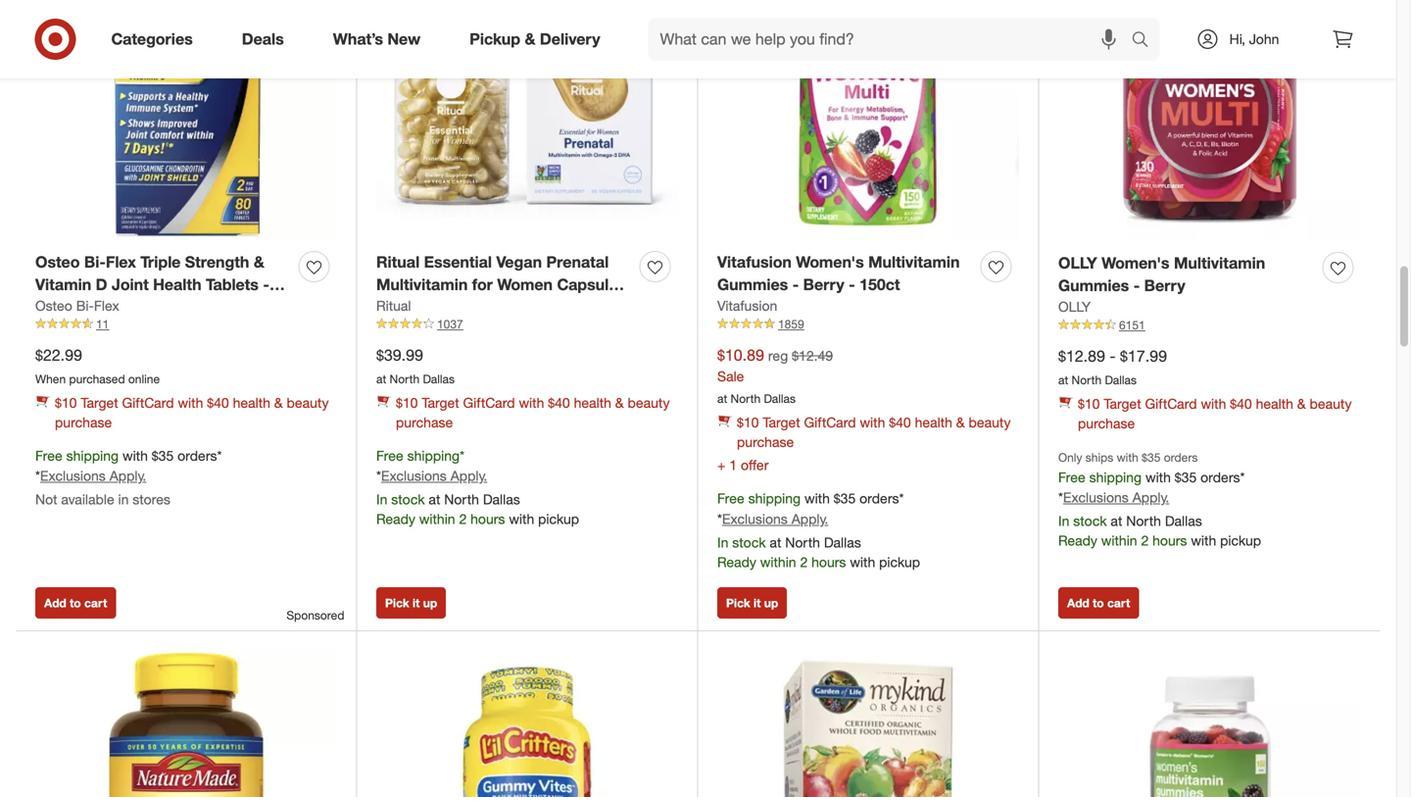 Task type: locate. For each thing, give the bounding box(es) containing it.
0 horizontal spatial hours
[[471, 510, 505, 528]]

1 horizontal spatial in
[[718, 534, 729, 551]]

vitafusion for vitafusion
[[718, 297, 778, 314]]

1 add to cart button from the left
[[35, 587, 116, 619]]

flex
[[106, 253, 136, 272], [94, 297, 119, 314]]

2 to from the left
[[1093, 596, 1105, 610]]

0 vertical spatial hours
[[471, 510, 505, 528]]

2 horizontal spatial ready
[[1059, 532, 1098, 549]]

hours inside the only ships with $35 orders free shipping with $35 orders* * exclusions apply. in stock at  north dallas ready within 2 hours with pickup
[[1153, 532, 1188, 549]]

$10 target giftcard with $40 health & beauty purchase for north
[[396, 394, 670, 431]]

2 add to cart from the left
[[1068, 596, 1131, 610]]

free inside the only ships with $35 orders free shipping with $35 orders* * exclusions apply. in stock at  north dallas ready within 2 hours with pickup
[[1059, 469, 1086, 486]]

shipping inside free shipping * * exclusions apply. in stock at  north dallas ready within 2 hours with pickup
[[408, 447, 460, 464]]

shipping for free shipping with $35 orders* * exclusions apply. not available in stores
[[66, 447, 119, 464]]

0 horizontal spatial add to cart
[[44, 596, 107, 610]]

in inside free shipping * * exclusions apply. in stock at  north dallas ready within 2 hours with pickup
[[376, 491, 388, 508]]

$10 down when
[[55, 394, 77, 411]]

what's new
[[333, 29, 421, 49]]

0 vertical spatial stock
[[391, 491, 425, 508]]

0 vertical spatial vitafusion
[[718, 253, 792, 272]]

1 vertical spatial stock
[[1074, 513, 1107, 530]]

- left $17.99
[[1110, 347, 1116, 366]]

2
[[459, 510, 467, 528], [1142, 532, 1149, 549], [801, 554, 808, 571]]

vitafusion up vitafusion link
[[718, 253, 792, 272]]

- inside '$12.89 - $17.99 at north dallas'
[[1110, 347, 1116, 366]]

free up not
[[35, 447, 63, 464]]

delivery
[[540, 29, 601, 49]]

to
[[70, 596, 81, 610], [1093, 596, 1105, 610]]

it
[[413, 596, 420, 610], [754, 596, 761, 610]]

free for free shipping with $35 orders* * exclusions apply. in stock at  north dallas ready within 2 hours with pickup
[[718, 490, 745, 507]]

2 vertical spatial ready
[[718, 554, 757, 571]]

2 vertical spatial orders*
[[860, 490, 904, 507]]

exclusions inside the only ships with $35 orders free shipping with $35 orders* * exclusions apply. in stock at  north dallas ready within 2 hours with pickup
[[1064, 489, 1129, 506]]

pick it up
[[385, 596, 437, 610], [727, 596, 779, 610]]

women's inside vitafusion women's multivitamin gummies - berry - 150ct
[[796, 253, 864, 272]]

2 vertical spatial within
[[761, 554, 797, 571]]

1 horizontal spatial stock
[[733, 534, 766, 551]]

pickup inside free shipping * * exclusions apply. in stock at  north dallas ready within 2 hours with pickup
[[538, 510, 580, 528]]

2 vertical spatial hours
[[812, 554, 847, 571]]

apply. inside free shipping * * exclusions apply. in stock at  north dallas ready within 2 hours with pickup
[[451, 467, 488, 484]]

free inside free shipping with $35 orders* * exclusions apply. in stock at  north dallas ready within 2 hours with pickup
[[718, 490, 745, 507]]

2 pick from the left
[[727, 596, 751, 610]]

*
[[460, 447, 465, 464], [35, 467, 40, 484], [376, 467, 381, 484], [1059, 489, 1064, 506], [718, 510, 723, 528]]

shipping for free shipping * * exclusions apply. in stock at  north dallas ready within 2 hours with pickup
[[408, 447, 460, 464]]

$10 target giftcard with $40 health & beauty purchase down online
[[55, 394, 329, 431]]

0 horizontal spatial multivitamin
[[376, 275, 468, 294]]

0 horizontal spatial gummies
[[718, 275, 789, 294]]

$10 for -
[[1079, 395, 1101, 412]]

1037 link
[[376, 316, 678, 333]]

multivitamin
[[869, 253, 960, 272], [1175, 254, 1266, 273], [376, 275, 468, 294]]

berry inside olly women's multivitamin gummies - berry
[[1145, 276, 1186, 295]]

shipping down offer
[[749, 490, 801, 507]]

purchase down $39.99 at north dallas
[[396, 414, 453, 431]]

prenatal
[[547, 253, 609, 272]]

olly women's multivitamin gummies - berry
[[1059, 254, 1266, 295]]

1 pick from the left
[[385, 596, 410, 610]]

free shipping * * exclusions apply. in stock at  north dallas ready within 2 hours with pickup
[[376, 447, 580, 528]]

$35 inside free shipping with $35 orders* * exclusions apply. in stock at  north dallas ready within 2 hours with pickup
[[834, 490, 856, 507]]

gummies inside vitafusion women's multivitamin gummies - berry - 150ct
[[718, 275, 789, 294]]

women's up 6151
[[1102, 254, 1170, 273]]

pick it up for vitafusion women's multivitamin gummies - berry - 150ct
[[727, 596, 779, 610]]

1 horizontal spatial hours
[[812, 554, 847, 571]]

vitafusion inside vitafusion women's multivitamin gummies - berry - 150ct
[[718, 253, 792, 272]]

$10 target giftcard with $40 health & beauty purchase
[[55, 394, 329, 431], [396, 394, 670, 431], [1079, 395, 1353, 432], [737, 414, 1011, 450]]

0 horizontal spatial in
[[376, 491, 388, 508]]

target down $39.99 at north dallas
[[422, 394, 459, 411]]

1 horizontal spatial add to cart
[[1068, 596, 1131, 610]]

flex up joint
[[106, 253, 136, 272]]

free down "1"
[[718, 490, 745, 507]]

add to cart for -
[[1068, 596, 1131, 610]]

1 vitafusion from the top
[[718, 253, 792, 272]]

1 horizontal spatial pick it up
[[727, 596, 779, 610]]

1 vertical spatial in
[[1059, 513, 1070, 530]]

1 horizontal spatial within
[[761, 554, 797, 571]]

new
[[388, 29, 421, 49]]

l'il critters gummy vites complete kids multivitamin gummy - strawberry, orange & cherry - 190ct image
[[376, 651, 678, 797], [376, 651, 678, 797]]

* inside the only ships with $35 orders free shipping with $35 orders* * exclusions apply. in stock at  north dallas ready within 2 hours with pickup
[[1059, 489, 1064, 506]]

1 vertical spatial vitafusion
[[718, 297, 778, 314]]

1 horizontal spatial add to cart button
[[1059, 587, 1140, 619]]

bi- down vitamin
[[76, 297, 94, 314]]

2 osteo from the top
[[35, 297, 72, 314]]

giftcard for north
[[463, 394, 515, 411]]

1 vertical spatial hours
[[1153, 532, 1188, 549]]

gummies up olly link at top right
[[1059, 276, 1130, 295]]

multivitamin up 6151 link in the right top of the page
[[1175, 254, 1266, 273]]

shipping down $39.99 at north dallas
[[408, 447, 460, 464]]

pickup
[[538, 510, 580, 528], [1221, 532, 1262, 549], [880, 554, 921, 571]]

2 horizontal spatial within
[[1102, 532, 1138, 549]]

olly inside olly women's multivitamin gummies - berry
[[1059, 254, 1098, 273]]

apply. inside free shipping with $35 orders* * exclusions apply. not available in stores
[[110, 467, 146, 484]]

$10 down '$12.89 - $17.99 at north dallas'
[[1079, 395, 1101, 412]]

1 add to cart from the left
[[44, 596, 107, 610]]

1 vertical spatial orders*
[[1201, 469, 1246, 486]]

0 vertical spatial flex
[[106, 253, 136, 272]]

pick it up for ritual essential vegan prenatal multivitamin for women capsules - citrus - 60ct
[[385, 596, 437, 610]]

2 vertical spatial 2
[[801, 554, 808, 571]]

$22.99
[[35, 346, 82, 365]]

$10 target giftcard with $40 health & beauty purchase for purchased
[[55, 394, 329, 431]]

1 horizontal spatial berry
[[1145, 276, 1186, 295]]

purchase down "purchased"
[[55, 414, 112, 431]]

free for free shipping with $35 orders* * exclusions apply. not available in stores
[[35, 447, 63, 464]]

target down '$12.89 - $17.99 at north dallas'
[[1104, 395, 1142, 412]]

ritual inside ritual essential vegan prenatal multivitamin for women capsules - citrus - 60ct
[[376, 253, 420, 272]]

garden of life my kind organic vegan prenatal daily multivitamin tablets - 30ct image
[[718, 651, 1020, 797], [718, 651, 1020, 797]]

multivitamin up citrus
[[376, 275, 468, 294]]

0 vertical spatial ritual
[[376, 253, 420, 272]]

stock inside the only ships with $35 orders free shipping with $35 orders* * exclusions apply. in stock at  north dallas ready within 2 hours with pickup
[[1074, 513, 1107, 530]]

1 horizontal spatial it
[[754, 596, 761, 610]]

dallas inside $39.99 at north dallas
[[423, 372, 455, 386]]

1 vertical spatial olly
[[1059, 298, 1091, 315]]

bi-
[[84, 253, 106, 272], [76, 297, 94, 314]]

- left citrus
[[376, 298, 383, 317]]

olly women's multivitamin gummies - berry link
[[1059, 252, 1316, 297]]

exclusions inside free shipping with $35 orders* * exclusions apply. in stock at  north dallas ready within 2 hours with pickup
[[723, 510, 788, 528]]

shipping inside free shipping with $35 orders* * exclusions apply. not available in stores
[[66, 447, 119, 464]]

bi- for osteo bi-flex
[[76, 297, 94, 314]]

$10 up + 1 offer
[[737, 414, 759, 431]]

multivitamin inside olly women's multivitamin gummies - berry
[[1175, 254, 1266, 273]]

purchase up ships on the bottom right of the page
[[1079, 414, 1136, 432]]

apply.
[[110, 467, 146, 484], [451, 467, 488, 484], [1133, 489, 1170, 506], [792, 510, 829, 528]]

1 horizontal spatial women's
[[1102, 254, 1170, 273]]

0 vertical spatial bi-
[[84, 253, 106, 272]]

2 horizontal spatial stock
[[1074, 513, 1107, 530]]

exclusions inside free shipping with $35 orders* * exclusions apply. not available in stores
[[40, 467, 106, 484]]

0 horizontal spatial pick it up button
[[376, 587, 446, 619]]

pick it up button
[[376, 587, 446, 619], [718, 587, 787, 619]]

2 pick it up button from the left
[[718, 587, 787, 619]]

free down only
[[1059, 469, 1086, 486]]

free inside free shipping with $35 orders* * exclusions apply. not available in stores
[[35, 447, 63, 464]]

1 horizontal spatial pick it up button
[[718, 587, 787, 619]]

north
[[390, 372, 420, 386], [1072, 372, 1102, 387], [731, 391, 761, 406], [444, 491, 479, 508], [1127, 513, 1162, 530], [786, 534, 821, 551]]

$10 target giftcard with $40 health & beauty purchase for $17.99
[[1079, 395, 1353, 432]]

berry up 6151
[[1145, 276, 1186, 295]]

2 add to cart button from the left
[[1059, 587, 1140, 619]]

dallas inside free shipping * * exclusions apply. in stock at  north dallas ready within 2 hours with pickup
[[483, 491, 520, 508]]

orders* inside the only ships with $35 orders free shipping with $35 orders* * exclusions apply. in stock at  north dallas ready within 2 hours with pickup
[[1201, 469, 1246, 486]]

2 up from the left
[[764, 596, 779, 610]]

1 horizontal spatial 2
[[801, 554, 808, 571]]

1 vertical spatial ready
[[1059, 532, 1098, 549]]

1 add from the left
[[44, 596, 66, 610]]

11 link
[[35, 316, 337, 333]]

- up 6151
[[1134, 276, 1141, 295]]

giftcard down online
[[122, 394, 174, 411]]

apply. inside free shipping with $35 orders* * exclusions apply. in stock at  north dallas ready within 2 hours with pickup
[[792, 510, 829, 528]]

flex up 11
[[94, 297, 119, 314]]

osteo
[[35, 253, 80, 272], [35, 297, 72, 314]]

target down "purchased"
[[81, 394, 118, 411]]

orders* inside free shipping with $35 orders* * exclusions apply. not available in stores
[[178, 447, 222, 464]]

add to cart button for when
[[35, 587, 116, 619]]

1 horizontal spatial cart
[[1108, 596, 1131, 610]]

1 up from the left
[[423, 596, 437, 610]]

add
[[44, 596, 66, 610], [1068, 596, 1090, 610]]

1 vertical spatial ritual
[[376, 297, 411, 314]]

within inside free shipping with $35 orders* * exclusions apply. in stock at  north dallas ready within 2 hours with pickup
[[761, 554, 797, 571]]

1037
[[437, 317, 463, 331]]

ritual up $39.99
[[376, 297, 411, 314]]

free
[[35, 447, 63, 464], [376, 447, 404, 464], [1059, 469, 1086, 486], [718, 490, 745, 507]]

0 vertical spatial osteo
[[35, 253, 80, 272]]

0 vertical spatial olly
[[1059, 254, 1098, 273]]

1 osteo from the top
[[35, 253, 80, 272]]

bi- up d
[[84, 253, 106, 272]]

2 it from the left
[[754, 596, 761, 610]]

osteo inside osteo bi-flex triple strength & vitamin d joint health tablets - 80ct
[[35, 253, 80, 272]]

with
[[178, 394, 203, 411], [519, 394, 545, 411], [1201, 395, 1227, 412], [860, 414, 886, 431], [123, 447, 148, 464], [1117, 450, 1139, 464], [1146, 469, 1172, 486], [805, 490, 830, 507], [509, 510, 535, 528], [1192, 532, 1217, 549], [850, 554, 876, 571]]

free inside free shipping * * exclusions apply. in stock at  north dallas ready within 2 hours with pickup
[[376, 447, 404, 464]]

beauty for ritual essential vegan prenatal multivitamin for women capsules - citrus - 60ct
[[628, 394, 670, 411]]

at inside free shipping * * exclusions apply. in stock at  north dallas ready within 2 hours with pickup
[[429, 491, 441, 508]]

up for vitafusion women's multivitamin gummies - berry - 150ct
[[764, 596, 779, 610]]

capsules
[[557, 275, 626, 294]]

1 horizontal spatial add
[[1068, 596, 1090, 610]]

1 vertical spatial pickup
[[1221, 532, 1262, 549]]

2 horizontal spatial 2
[[1142, 532, 1149, 549]]

$35
[[152, 447, 174, 464], [1142, 450, 1161, 464], [1175, 469, 1197, 486], [834, 490, 856, 507]]

$10 target giftcard with $40 health & beauty purchase up orders
[[1079, 395, 1353, 432]]

add to cart
[[44, 596, 107, 610], [1068, 596, 1131, 610]]

1 horizontal spatial to
[[1093, 596, 1105, 610]]

2 vertical spatial in
[[718, 534, 729, 551]]

1 pick it up from the left
[[385, 596, 437, 610]]

ready
[[376, 510, 416, 528], [1059, 532, 1098, 549], [718, 554, 757, 571]]

free shipping with $35 orders* * exclusions apply. in stock at  north dallas ready within 2 hours with pickup
[[718, 490, 921, 571]]

olly women's multivitamin gummies - berry image
[[1059, 0, 1362, 241], [1059, 0, 1362, 241]]

tablets
[[206, 275, 259, 294]]

health
[[233, 394, 270, 411], [574, 394, 612, 411], [1257, 395, 1294, 412], [915, 414, 953, 431]]

0 horizontal spatial berry
[[804, 275, 845, 294]]

giftcard for purchased
[[122, 394, 174, 411]]

0 vertical spatial pickup
[[538, 510, 580, 528]]

free down $39.99 at north dallas
[[376, 447, 404, 464]]

$35 inside free shipping with $35 orders* * exclusions apply. not available in stores
[[152, 447, 174, 464]]

dallas inside '$12.89 - $17.99 at north dallas'
[[1105, 372, 1137, 387]]

purchase
[[55, 414, 112, 431], [396, 414, 453, 431], [1079, 414, 1136, 432], [737, 433, 794, 450]]

women's multivitamin gummies - natural berry - 150ct - up & up™ image
[[1059, 651, 1362, 797], [1059, 651, 1362, 797]]

1 to from the left
[[70, 596, 81, 610]]

vitafusion up $10.89 on the right top
[[718, 297, 778, 314]]

to for when
[[70, 596, 81, 610]]

at
[[376, 372, 387, 386], [1059, 372, 1069, 387], [718, 391, 728, 406], [429, 491, 441, 508], [1111, 513, 1123, 530], [770, 534, 782, 551]]

vitafusion women's multivitamin gummies - berry - 150ct image
[[718, 0, 1020, 240], [718, 0, 1020, 240]]

- inside osteo bi-flex triple strength & vitamin d joint health tablets - 80ct
[[263, 275, 269, 294]]

0 horizontal spatial 2
[[459, 510, 467, 528]]

purchase up offer
[[737, 433, 794, 450]]

cart for $17.99
[[1108, 596, 1131, 610]]

1 horizontal spatial pickup
[[880, 554, 921, 571]]

strength
[[185, 253, 249, 272]]

2 horizontal spatial hours
[[1153, 532, 1188, 549]]

0 vertical spatial orders*
[[178, 447, 222, 464]]

1 horizontal spatial gummies
[[1059, 276, 1130, 295]]

0 vertical spatial within
[[419, 510, 456, 528]]

orders* for free shipping with $35 orders* * exclusions apply. in stock at  north dallas ready within 2 hours with pickup
[[860, 490, 904, 507]]

online
[[128, 372, 160, 386]]

shipping down ships on the bottom right of the page
[[1090, 469, 1142, 486]]

1 pick it up button from the left
[[376, 587, 446, 619]]

hours inside free shipping * * exclusions apply. in stock at  north dallas ready within 2 hours with pickup
[[471, 510, 505, 528]]

orders*
[[178, 447, 222, 464], [1201, 469, 1246, 486], [860, 490, 904, 507]]

vitafusion for vitafusion women's multivitamin gummies - berry - 150ct
[[718, 253, 792, 272]]

$10.89 reg $12.49 sale at north dallas
[[718, 346, 833, 406]]

0 horizontal spatial stock
[[391, 491, 425, 508]]

shipping
[[66, 447, 119, 464], [408, 447, 460, 464], [1090, 469, 1142, 486], [749, 490, 801, 507]]

osteo bi-flex triple strength & vitamin d joint health tablets - 80ct image
[[35, 0, 337, 240], [35, 0, 337, 240]]

2 horizontal spatial orders*
[[1201, 469, 1246, 486]]

0 vertical spatial in
[[376, 491, 388, 508]]

0 horizontal spatial pickup
[[538, 510, 580, 528]]

flex for osteo bi-flex
[[94, 297, 119, 314]]

vitafusion
[[718, 253, 792, 272], [718, 297, 778, 314]]

gummies for olly
[[1059, 276, 1130, 295]]

women's up "150ct"
[[796, 253, 864, 272]]

hours
[[471, 510, 505, 528], [1153, 532, 1188, 549], [812, 554, 847, 571]]

within
[[419, 510, 456, 528], [1102, 532, 1138, 549], [761, 554, 797, 571]]

2 olly from the top
[[1059, 298, 1091, 315]]

1 olly from the top
[[1059, 254, 1098, 273]]

hi, john
[[1230, 30, 1280, 48]]

2 vertical spatial stock
[[733, 534, 766, 551]]

only
[[1059, 450, 1083, 464]]

0 horizontal spatial ready
[[376, 510, 416, 528]]

ritual essential vegan prenatal multivitamin for women capsules - citrus - 60ct image
[[376, 0, 678, 240], [376, 0, 678, 240]]

1 horizontal spatial multivitamin
[[869, 253, 960, 272]]

cart
[[84, 596, 107, 610], [1108, 596, 1131, 610]]

shipping inside free shipping with $35 orders* * exclusions apply. in stock at  north dallas ready within 2 hours with pickup
[[749, 490, 801, 507]]

osteo down vitamin
[[35, 297, 72, 314]]

bi- inside osteo bi-flex triple strength & vitamin d joint health tablets - 80ct
[[84, 253, 106, 272]]

$10 down $39.99 at north dallas
[[396, 394, 418, 411]]

$40 for olly women's multivitamin gummies - berry
[[1231, 395, 1253, 412]]

- up 1859 on the right
[[793, 275, 799, 294]]

ready inside free shipping with $35 orders* * exclusions apply. in stock at  north dallas ready within 2 hours with pickup
[[718, 554, 757, 571]]

nature made multivitamin for him with no iron, nutritional support tablets - 120ct image
[[35, 651, 337, 797], [35, 651, 337, 797]]

north inside free shipping with $35 orders* * exclusions apply. in stock at  north dallas ready within 2 hours with pickup
[[786, 534, 821, 551]]

add for -
[[1068, 596, 1090, 610]]

shipping inside the only ships with $35 orders free shipping with $35 orders* * exclusions apply. in stock at  north dallas ready within 2 hours with pickup
[[1090, 469, 1142, 486]]

giftcard down $12.49
[[804, 414, 856, 431]]

0 vertical spatial 2
[[459, 510, 467, 528]]

olly
[[1059, 254, 1098, 273], [1059, 298, 1091, 315]]

berry up 1859 on the right
[[804, 275, 845, 294]]

giftcard up free shipping * * exclusions apply. in stock at  north dallas ready within 2 hours with pickup
[[463, 394, 515, 411]]

1 vertical spatial 2
[[1142, 532, 1149, 549]]

1 horizontal spatial pick
[[727, 596, 751, 610]]

$12.89 - $17.99 at north dallas
[[1059, 347, 1168, 387]]

ritual up ritual link
[[376, 253, 420, 272]]

pick
[[385, 596, 410, 610], [727, 596, 751, 610]]

giftcard up orders
[[1146, 395, 1198, 412]]

stock
[[391, 491, 425, 508], [1074, 513, 1107, 530], [733, 534, 766, 551]]

$35 for free shipping with $35 orders* * exclusions apply. in stock at  north dallas ready within 2 hours with pickup
[[834, 490, 856, 507]]

olly up olly link at top right
[[1059, 254, 1098, 273]]

$10
[[55, 394, 77, 411], [396, 394, 418, 411], [1079, 395, 1101, 412], [737, 414, 759, 431]]

2 ritual from the top
[[376, 297, 411, 314]]

0 horizontal spatial to
[[70, 596, 81, 610]]

0 vertical spatial ready
[[376, 510, 416, 528]]

exclusions apply. button
[[40, 466, 146, 486], [381, 466, 488, 486], [1064, 488, 1170, 508], [723, 509, 829, 529]]

multivitamin inside ritual essential vegan prenatal multivitamin for women capsules - citrus - 60ct
[[376, 275, 468, 294]]

1 horizontal spatial orders*
[[860, 490, 904, 507]]

at inside '$12.89 - $17.99 at north dallas'
[[1059, 372, 1069, 387]]

pick it up button for ritual essential vegan prenatal multivitamin for women capsules - citrus - 60ct
[[376, 587, 446, 619]]

1 vertical spatial flex
[[94, 297, 119, 314]]

orders* inside free shipping with $35 orders* * exclusions apply. in stock at  north dallas ready within 2 hours with pickup
[[860, 490, 904, 507]]

multivitamin inside vitafusion women's multivitamin gummies - berry - 150ct
[[869, 253, 960, 272]]

$10.89
[[718, 346, 765, 365]]

$10 target giftcard with $40 health & beauty purchase down '1037' link
[[396, 394, 670, 431]]

at inside $39.99 at north dallas
[[376, 372, 387, 386]]

1 horizontal spatial ready
[[718, 554, 757, 571]]

olly up "$12.89"
[[1059, 298, 1091, 315]]

women's inside olly women's multivitamin gummies - berry
[[1102, 254, 1170, 273]]

1 vertical spatial within
[[1102, 532, 1138, 549]]

- left 60ct
[[437, 298, 443, 317]]

1 ritual from the top
[[376, 253, 420, 272]]

gummies up vitafusion link
[[718, 275, 789, 294]]

with inside free shipping * * exclusions apply. in stock at  north dallas ready within 2 hours with pickup
[[509, 510, 535, 528]]

osteo up vitamin
[[35, 253, 80, 272]]

1 vertical spatial bi-
[[76, 297, 94, 314]]

ready inside the only ships with $35 orders free shipping with $35 orders* * exclusions apply. in stock at  north dallas ready within 2 hours with pickup
[[1059, 532, 1098, 549]]

at inside free shipping with $35 orders* * exclusions apply. in stock at  north dallas ready within 2 hours with pickup
[[770, 534, 782, 551]]

olly for olly women's multivitamin gummies - berry
[[1059, 254, 1098, 273]]

women's
[[796, 253, 864, 272], [1102, 254, 1170, 273]]

shipping up the available
[[66, 447, 119, 464]]

deals
[[242, 29, 284, 49]]

purchase for north
[[396, 414, 453, 431]]

0 horizontal spatial add
[[44, 596, 66, 610]]

$10 for at
[[396, 394, 418, 411]]

it for ritual essential vegan prenatal multivitamin for women capsules - citrus - 60ct
[[413, 596, 420, 610]]

giftcard
[[122, 394, 174, 411], [463, 394, 515, 411], [1146, 395, 1198, 412], [804, 414, 856, 431]]

2 vitafusion from the top
[[718, 297, 778, 314]]

0 horizontal spatial within
[[419, 510, 456, 528]]

north inside $10.89 reg $12.49 sale at north dallas
[[731, 391, 761, 406]]

$40 for ritual essential vegan prenatal multivitamin for women capsules - citrus - 60ct
[[548, 394, 570, 411]]

1 vertical spatial osteo
[[35, 297, 72, 314]]

apply. inside the only ships with $35 orders free shipping with $35 orders* * exclusions apply. in stock at  north dallas ready within 2 hours with pickup
[[1133, 489, 1170, 506]]

flex inside osteo bi-flex triple strength & vitamin d joint health tablets - 80ct
[[106, 253, 136, 272]]

berry for olly
[[1145, 276, 1186, 295]]

$39.99 at north dallas
[[376, 346, 455, 386]]

in
[[376, 491, 388, 508], [1059, 513, 1070, 530], [718, 534, 729, 551]]

0 horizontal spatial up
[[423, 596, 437, 610]]

reg
[[769, 347, 789, 364]]

stock inside free shipping with $35 orders* * exclusions apply. in stock at  north dallas ready within 2 hours with pickup
[[733, 534, 766, 551]]

stock inside free shipping * * exclusions apply. in stock at  north dallas ready within 2 hours with pickup
[[391, 491, 425, 508]]

0 horizontal spatial pick it up
[[385, 596, 437, 610]]

0 horizontal spatial orders*
[[178, 447, 222, 464]]

1 horizontal spatial up
[[764, 596, 779, 610]]

0 horizontal spatial add to cart button
[[35, 587, 116, 619]]

berry inside vitafusion women's multivitamin gummies - berry - 150ct
[[804, 275, 845, 294]]

2 horizontal spatial multivitamin
[[1175, 254, 1266, 273]]

- right tablets
[[263, 275, 269, 294]]

0 horizontal spatial pick
[[385, 596, 410, 610]]

1 it from the left
[[413, 596, 420, 610]]

north inside $39.99 at north dallas
[[390, 372, 420, 386]]

1
[[730, 457, 737, 474]]

2 cart from the left
[[1108, 596, 1131, 610]]

osteo for osteo bi-flex triple strength & vitamin d joint health tablets - 80ct
[[35, 253, 80, 272]]

$10 target giftcard with $40 health & beauty purchase down $12.49
[[737, 414, 1011, 450]]

gummies
[[718, 275, 789, 294], [1059, 276, 1130, 295]]

target for north
[[422, 394, 459, 411]]

categories link
[[95, 18, 217, 61]]

pickup inside the only ships with $35 orders free shipping with $35 orders* * exclusions apply. in stock at  north dallas ready within 2 hours with pickup
[[1221, 532, 1262, 549]]

0 horizontal spatial cart
[[84, 596, 107, 610]]

2 pick it up from the left
[[727, 596, 779, 610]]

dallas
[[423, 372, 455, 386], [1105, 372, 1137, 387], [764, 391, 796, 406], [483, 491, 520, 508], [1166, 513, 1203, 530], [824, 534, 862, 551]]

1 cart from the left
[[84, 596, 107, 610]]

ritual
[[376, 253, 420, 272], [376, 297, 411, 314]]

health
[[153, 275, 202, 294]]

2 horizontal spatial in
[[1059, 513, 1070, 530]]

multivitamin up "150ct"
[[869, 253, 960, 272]]

gummies inside olly women's multivitamin gummies - berry
[[1059, 276, 1130, 295]]

0 horizontal spatial women's
[[796, 253, 864, 272]]

deals link
[[225, 18, 309, 61]]

what's new link
[[316, 18, 445, 61]]

pick it up button for vitafusion women's multivitamin gummies - berry - 150ct
[[718, 587, 787, 619]]

dallas inside $10.89 reg $12.49 sale at north dallas
[[764, 391, 796, 406]]

0 horizontal spatial it
[[413, 596, 420, 610]]

$40
[[207, 394, 229, 411], [548, 394, 570, 411], [1231, 395, 1253, 412], [890, 414, 912, 431]]

2 vertical spatial pickup
[[880, 554, 921, 571]]

2 add from the left
[[1068, 596, 1090, 610]]

2 horizontal spatial pickup
[[1221, 532, 1262, 549]]



Task type: vqa. For each thing, say whether or not it's contained in the screenshot.
the Broad
no



Task type: describe. For each thing, give the bounding box(es) containing it.
shipping for free shipping with $35 orders* * exclusions apply. in stock at  north dallas ready within 2 hours with pickup
[[749, 490, 801, 507]]

beauty for osteo bi-flex triple strength & vitamin d joint health tablets - 80ct
[[287, 394, 329, 411]]

ritual essential vegan prenatal multivitamin for women capsules - citrus - 60ct
[[376, 253, 626, 317]]

target for purchased
[[81, 394, 118, 411]]

orders* for free shipping with $35 orders* * exclusions apply. not available in stores
[[178, 447, 222, 464]]

north inside '$12.89 - $17.99 at north dallas'
[[1072, 372, 1102, 387]]

purchased
[[69, 372, 125, 386]]

pickup & delivery
[[470, 29, 601, 49]]

* inside free shipping with $35 orders* * exclusions apply. not available in stores
[[35, 467, 40, 484]]

6151
[[1120, 318, 1146, 332]]

in
[[118, 491, 129, 508]]

osteo bi-flex
[[35, 297, 119, 314]]

2 inside free shipping * * exclusions apply. in stock at  north dallas ready within 2 hours with pickup
[[459, 510, 467, 528]]

80ct
[[35, 298, 67, 317]]

ships
[[1086, 450, 1114, 464]]

add for when
[[44, 596, 66, 610]]

pickup inside free shipping with $35 orders* * exclusions apply. in stock at  north dallas ready within 2 hours with pickup
[[880, 554, 921, 571]]

orders
[[1165, 450, 1198, 464]]

$22.99 when purchased online
[[35, 346, 160, 386]]

osteo bi-flex triple strength & vitamin d joint health tablets - 80ct link
[[35, 251, 291, 317]]

citrus
[[387, 298, 433, 317]]

it for vitafusion women's multivitamin gummies - berry - 150ct
[[754, 596, 761, 610]]

$17.99
[[1121, 347, 1168, 366]]

$10 for when
[[55, 394, 77, 411]]

target for $17.99
[[1104, 395, 1142, 412]]

+
[[718, 457, 726, 474]]

available
[[61, 491, 114, 508]]

when
[[35, 372, 66, 386]]

$40 for osteo bi-flex triple strength & vitamin d joint health tablets - 80ct
[[207, 394, 229, 411]]

ritual for ritual
[[376, 297, 411, 314]]

purchase for $17.99
[[1079, 414, 1136, 432]]

in inside free shipping with $35 orders* * exclusions apply. in stock at  north dallas ready within 2 hours with pickup
[[718, 534, 729, 551]]

$35 for free shipping with $35 orders* * exclusions apply. not available in stores
[[152, 447, 174, 464]]

vitafusion women's multivitamin gummies - berry - 150ct
[[718, 253, 960, 294]]

* inside free shipping with $35 orders* * exclusions apply. in stock at  north dallas ready within 2 hours with pickup
[[718, 510, 723, 528]]

150ct
[[860, 275, 901, 294]]

at inside $10.89 reg $12.49 sale at north dallas
[[718, 391, 728, 406]]

hours inside free shipping with $35 orders* * exclusions apply. in stock at  north dallas ready within 2 hours with pickup
[[812, 554, 847, 571]]

1859
[[778, 317, 805, 331]]

women
[[497, 275, 553, 294]]

add to cart for when
[[44, 596, 107, 610]]

vitafusion link
[[718, 296, 778, 316]]

sponsored
[[287, 608, 345, 623]]

categories
[[111, 29, 193, 49]]

target down $10.89 reg $12.49 sale at north dallas
[[763, 414, 801, 431]]

purchase for purchased
[[55, 414, 112, 431]]

$35 for only ships with $35 orders free shipping with $35 orders* * exclusions apply. in stock at  north dallas ready within 2 hours with pickup
[[1142, 450, 1161, 464]]

ritual essential vegan prenatal multivitamin for women capsules - citrus - 60ct link
[[376, 251, 632, 317]]

cart for purchased
[[84, 596, 107, 610]]

add to cart button for -
[[1059, 587, 1140, 619]]

2 inside free shipping with $35 orders* * exclusions apply. in stock at  north dallas ready within 2 hours with pickup
[[801, 554, 808, 571]]

osteo bi-flex link
[[35, 296, 119, 316]]

beauty for olly women's multivitamin gummies - berry
[[1310, 395, 1353, 412]]

11
[[96, 317, 109, 331]]

60ct
[[448, 298, 480, 317]]

pick for ritual essential vegan prenatal multivitamin for women capsules - citrus - 60ct
[[385, 596, 410, 610]]

$39.99
[[376, 346, 423, 365]]

multivitamin for olly women's multivitamin gummies - berry
[[1175, 254, 1266, 273]]

women's for vitafusion
[[796, 253, 864, 272]]

ritual for ritual essential vegan prenatal multivitamin for women capsules - citrus - 60ct
[[376, 253, 420, 272]]

& inside osteo bi-flex triple strength & vitamin d joint health tablets - 80ct
[[254, 253, 265, 272]]

vegan
[[497, 253, 542, 272]]

up for ritual essential vegan prenatal multivitamin for women capsules - citrus - 60ct
[[423, 596, 437, 610]]

health for osteo bi-flex triple strength & vitamin d joint health tablets - 80ct
[[233, 394, 270, 411]]

bi- for osteo bi-flex triple strength & vitamin d joint health tablets - 80ct
[[84, 253, 106, 272]]

osteo bi-flex triple strength & vitamin d joint health tablets - 80ct
[[35, 253, 269, 317]]

dallas inside free shipping with $35 orders* * exclusions apply. in stock at  north dallas ready within 2 hours with pickup
[[824, 534, 862, 551]]

within inside the only ships with $35 orders free shipping with $35 orders* * exclusions apply. in stock at  north dallas ready within 2 hours with pickup
[[1102, 532, 1138, 549]]

north inside the only ships with $35 orders free shipping with $35 orders* * exclusions apply. in stock at  north dallas ready within 2 hours with pickup
[[1127, 513, 1162, 530]]

health for ritual essential vegan prenatal multivitamin for women capsules - citrus - 60ct
[[574, 394, 612, 411]]

gummies for vitafusion
[[718, 275, 789, 294]]

+ 1 offer
[[718, 457, 769, 474]]

offer
[[741, 457, 769, 474]]

berry for vitafusion
[[804, 275, 845, 294]]

in inside the only ships with $35 orders free shipping with $35 orders* * exclusions apply. in stock at  north dallas ready within 2 hours with pickup
[[1059, 513, 1070, 530]]

search
[[1123, 31, 1170, 51]]

dallas inside the only ships with $35 orders free shipping with $35 orders* * exclusions apply. in stock at  north dallas ready within 2 hours with pickup
[[1166, 513, 1203, 530]]

ritual link
[[376, 296, 411, 316]]

for
[[472, 275, 493, 294]]

not
[[35, 491, 57, 508]]

2 inside the only ships with $35 orders free shipping with $35 orders* * exclusions apply. in stock at  north dallas ready within 2 hours with pickup
[[1142, 532, 1149, 549]]

essential
[[424, 253, 492, 272]]

search button
[[1123, 18, 1170, 65]]

pickup & delivery link
[[453, 18, 625, 61]]

free shipping with $35 orders* * exclusions apply. not available in stores
[[35, 447, 222, 508]]

olly link
[[1059, 297, 1091, 317]]

osteo for osteo bi-flex
[[35, 297, 72, 314]]

$12.89
[[1059, 347, 1106, 366]]

stores
[[133, 491, 171, 508]]

d
[[96, 275, 107, 294]]

with inside free shipping with $35 orders* * exclusions apply. not available in stores
[[123, 447, 148, 464]]

olly for olly
[[1059, 298, 1091, 315]]

- inside olly women's multivitamin gummies - berry
[[1134, 276, 1141, 295]]

giftcard for $17.99
[[1146, 395, 1198, 412]]

hi,
[[1230, 30, 1246, 48]]

pick for vitafusion women's multivitamin gummies - berry - 150ct
[[727, 596, 751, 610]]

pickup
[[470, 29, 521, 49]]

$12.49
[[792, 347, 833, 364]]

triple
[[140, 253, 181, 272]]

what's
[[333, 29, 383, 49]]

health for olly women's multivitamin gummies - berry
[[1257, 395, 1294, 412]]

ready inside free shipping * * exclusions apply. in stock at  north dallas ready within 2 hours with pickup
[[376, 510, 416, 528]]

What can we help you find? suggestions appear below search field
[[649, 18, 1137, 61]]

joint
[[112, 275, 149, 294]]

free for free shipping * * exclusions apply. in stock at  north dallas ready within 2 hours with pickup
[[376, 447, 404, 464]]

1859 link
[[718, 316, 1020, 333]]

within inside free shipping * * exclusions apply. in stock at  north dallas ready within 2 hours with pickup
[[419, 510, 456, 528]]

exclusions inside free shipping * * exclusions apply. in stock at  north dallas ready within 2 hours with pickup
[[381, 467, 447, 484]]

6151 link
[[1059, 317, 1362, 334]]

multivitamin for vitafusion women's multivitamin gummies - berry - 150ct
[[869, 253, 960, 272]]

north inside free shipping * * exclusions apply. in stock at  north dallas ready within 2 hours with pickup
[[444, 491, 479, 508]]

vitamin
[[35, 275, 91, 294]]

- left "150ct"
[[849, 275, 856, 294]]

only ships with $35 orders free shipping with $35 orders* * exclusions apply. in stock at  north dallas ready within 2 hours with pickup
[[1059, 450, 1262, 549]]

john
[[1250, 30, 1280, 48]]

vitafusion women's multivitamin gummies - berry - 150ct link
[[718, 251, 974, 296]]

to for -
[[1093, 596, 1105, 610]]

women's for olly
[[1102, 254, 1170, 273]]

at inside the only ships with $35 orders free shipping with $35 orders* * exclusions apply. in stock at  north dallas ready within 2 hours with pickup
[[1111, 513, 1123, 530]]

sale
[[718, 368, 745, 385]]

flex for osteo bi-flex triple strength & vitamin d joint health tablets - 80ct
[[106, 253, 136, 272]]



